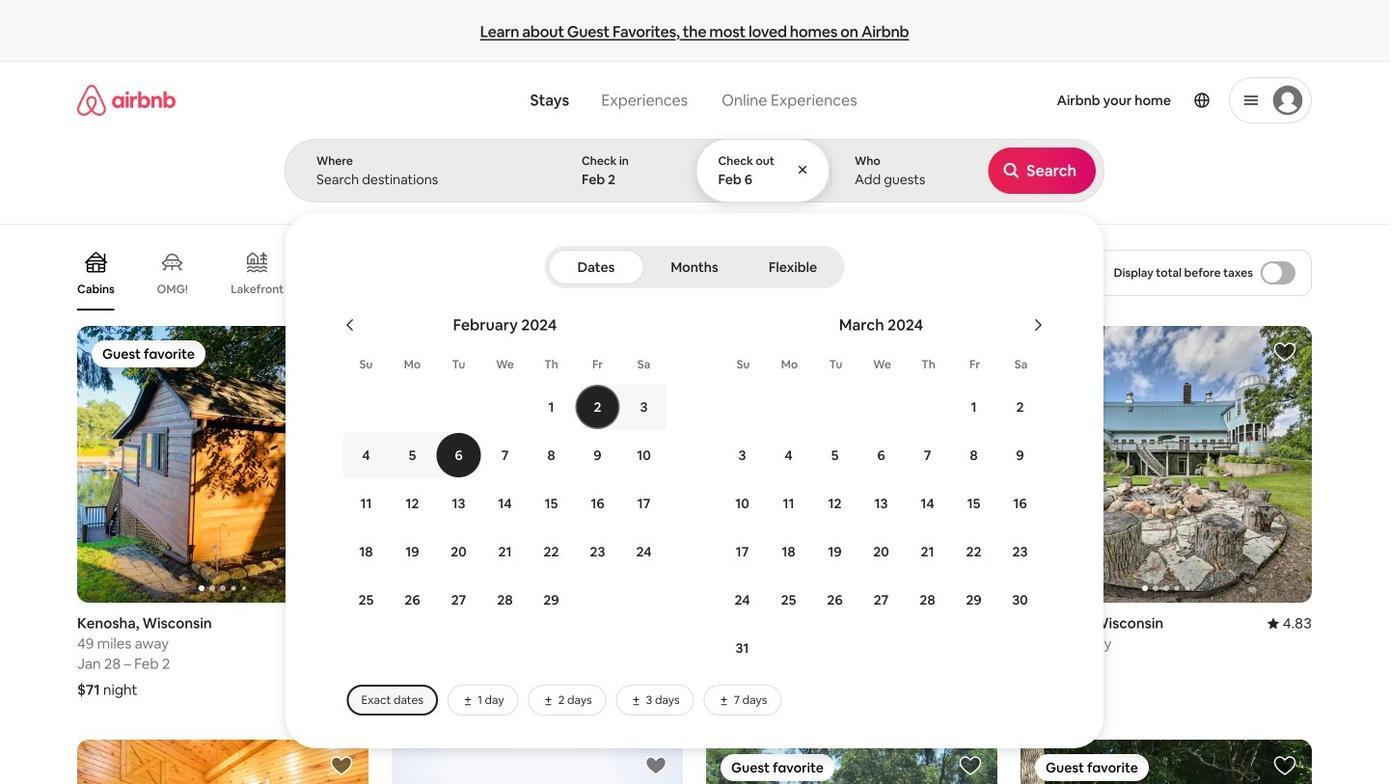 Task type: describe. For each thing, give the bounding box(es) containing it.
add to wishlist: mokena, illinois image
[[644, 754, 668, 778]]

4.83 out of 5 average rating image
[[1267, 614, 1312, 633]]

what can we help you find? tab list
[[515, 79, 705, 122]]

calendar application
[[308, 294, 1389, 677]]

add to wishlist: walworth, wisconsin image
[[1274, 341, 1297, 364]]



Task type: vqa. For each thing, say whether or not it's contained in the screenshot.
1st 7 from the right
no



Task type: locate. For each thing, give the bounding box(es) containing it.
group
[[77, 235, 981, 311], [77, 326, 369, 603], [392, 326, 683, 603], [706, 326, 998, 603], [1021, 326, 1312, 603], [77, 740, 369, 784], [392, 740, 683, 784], [706, 740, 998, 784], [1021, 740, 1312, 784]]

add to wishlist: sawyer, michigan image
[[1274, 754, 1297, 778]]

Search destinations field
[[316, 171, 527, 188]]

tab list
[[548, 246, 841, 288]]

None search field
[[285, 62, 1389, 749]]

add to wishlist: pontiac, illinois image
[[330, 754, 353, 778]]

tab panel
[[285, 139, 1389, 749]]

add to wishlist: porter, indiana image
[[959, 754, 982, 778]]

add to wishlist: lake geneva, wisconsin image
[[959, 341, 982, 364]]

add to wishlist: trevor, wisconsin image
[[644, 341, 668, 364]]

profile element
[[888, 62, 1312, 139]]



